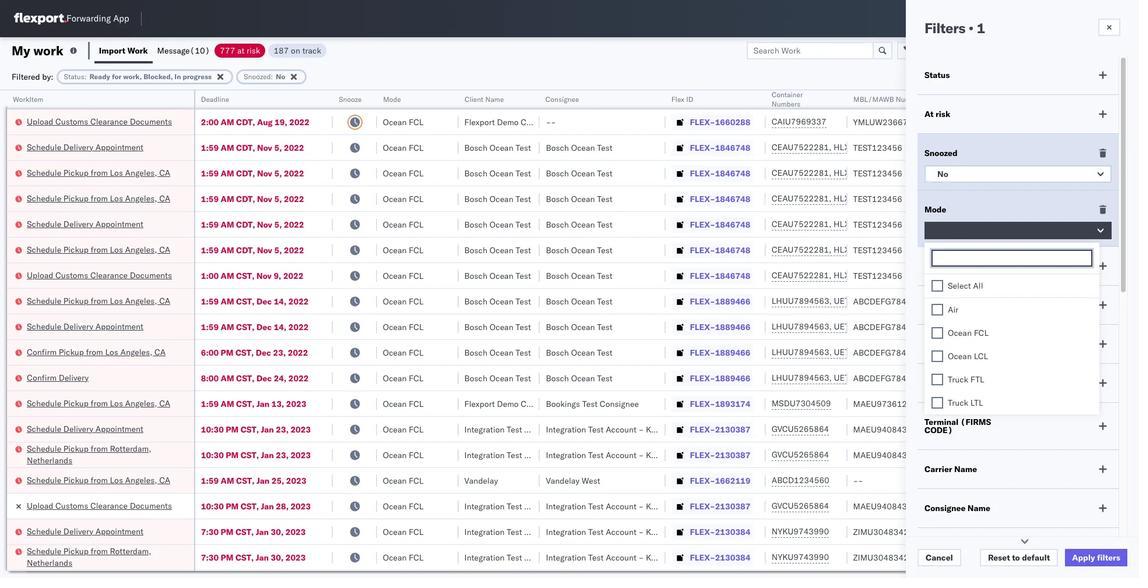Task type: vqa. For each thing, say whether or not it's contained in the screenshot.
'Marvin'
no



Task type: describe. For each thing, give the bounding box(es) containing it.
flex-2130387 for schedule pickup from rotterdam, netherlands
[[690, 450, 750, 461]]

workitem
[[13, 95, 43, 104]]

4 test123456 from the top
[[853, 219, 902, 230]]

3 cdt, from the top
[[236, 168, 255, 179]]

2 1846748 from the top
[[715, 168, 750, 179]]

2 account from the top
[[606, 450, 637, 461]]

deadline button
[[195, 93, 321, 104]]

forwarding app
[[66, 13, 129, 24]]

23, for schedule pickup from rotterdam, netherlands
[[276, 450, 289, 461]]

schedule pickup from los angeles, ca for schedule pickup from los angeles, ca link for second schedule pickup from los angeles, ca button from the top of the page
[[27, 193, 170, 204]]

progress
[[183, 72, 212, 81]]

flex-2130387 for schedule delivery appointment
[[690, 425, 750, 435]]

confirm delivery
[[27, 373, 89, 383]]

3 resize handle column header from the left
[[363, 90, 377, 579]]

resize handle column header for deadline
[[319, 90, 333, 579]]

3 flex- from the top
[[690, 168, 715, 179]]

flex-1662119
[[690, 476, 750, 486]]

actions
[[1093, 95, 1117, 104]]

3 am from the top
[[221, 168, 234, 179]]

1 1:59 am cdt, nov 5, 2022 from the top
[[201, 143, 304, 153]]

1 14, from the top
[[274, 296, 286, 307]]

flexport for bookings test consignee
[[464, 399, 495, 410]]

deadline
[[201, 95, 229, 104]]

3 flex-2130387 from the top
[[690, 502, 750, 512]]

origin
[[1090, 425, 1113, 435]]

confirm delivery button
[[27, 372, 89, 385]]

ymluw236679313
[[853, 117, 928, 127]]

reset
[[988, 553, 1010, 564]]

pm for 7:30 schedule pickup from rotterdam, netherlands link
[[221, 553, 233, 563]]

3 1:59 from the top
[[201, 194, 219, 204]]

•
[[969, 19, 974, 37]]

1893174
[[715, 399, 750, 410]]

1 vertical spatial risk
[[936, 109, 950, 120]]

blocked,
[[143, 72, 173, 81]]

3 gvcu5265864 from the top
[[772, 501, 829, 512]]

integration for schedule pickup from rotterdam, netherlands link corresponding to 10:30
[[546, 450, 586, 461]]

documents for 2:00
[[130, 116, 172, 127]]

1
[[977, 19, 985, 37]]

4 lhuu7894563, uetu5238478 from the top
[[772, 373, 891, 384]]

4 hlxu8034992 from the top
[[895, 219, 952, 230]]

message (10)
[[157, 45, 210, 56]]

filters
[[925, 19, 965, 37]]

appointment for 1:59 am cdt, nov 5, 2022
[[95, 219, 143, 229]]

arrival
[[925, 339, 951, 350]]

2 1:59 am cst, dec 14, 2022 from the top
[[201, 322, 309, 333]]

8 1:59 from the top
[[201, 399, 219, 410]]

schedule pickup from los angeles, ca for schedule pickup from los angeles, ca link related to 4th schedule pickup from los angeles, ca button from the top of the page
[[27, 296, 170, 306]]

schedule pickup from los angeles, ca for schedule pickup from los angeles, ca link associated with fifth schedule pickup from los angeles, ca button from the top of the page
[[27, 398, 170, 409]]

upload for 1:00 am cst, nov 9, 2022
[[27, 270, 53, 281]]

7:30 pm cst, jan 30, 2023 for schedule pickup from rotterdam, netherlands
[[201, 553, 306, 563]]

cancel button
[[918, 550, 961, 567]]

angeles, for 4th schedule pickup from los angeles, ca button from the top of the page
[[125, 296, 157, 306]]

schedule pickup from los angeles, ca link for 3rd schedule pickup from los angeles, ca button from the top of the page
[[27, 244, 170, 256]]

3 karl from the top
[[646, 502, 661, 512]]

west
[[582, 476, 600, 486]]

3 upload customs clearance documents link from the top
[[27, 500, 172, 512]]

container
[[772, 90, 803, 99]]

schedule delivery appointment link for 1:59
[[27, 218, 143, 230]]

client name button
[[459, 93, 528, 104]]

0 vertical spatial 23,
[[273, 348, 286, 358]]

track
[[302, 45, 321, 56]]

truck for truck ltl
[[948, 398, 968, 409]]

in
[[174, 72, 181, 81]]

8 am from the top
[[221, 296, 234, 307]]

forwarding app link
[[14, 13, 129, 24]]

2 flex-1846748 from the top
[[690, 168, 750, 179]]

msdu7304509
[[772, 399, 831, 409]]

3 ceau7522281, hlxu6269489, hlxu8034992 from the top
[[772, 194, 952, 204]]

caiu7969337
[[772, 117, 826, 127]]

5 ceau7522281, hlxu6269489, hlxu8034992 from the top
[[772, 245, 952, 255]]

3 integration test account - karl lagerfeld from the top
[[546, 502, 698, 512]]

clearance for 2:00 am cdt, aug 19, 2022
[[90, 116, 128, 127]]

1 hlxu6269489, from the top
[[834, 142, 893, 153]]

2 ceau7522281, hlxu6269489, hlxu8034992 from the top
[[772, 168, 952, 178]]

5 hlxu8034992 from the top
[[895, 245, 952, 255]]

2 lhuu7894563, from the top
[[772, 322, 832, 332]]

1 horizontal spatial --
[[853, 476, 863, 486]]

3 upload customs clearance documents from the top
[[27, 501, 172, 512]]

lagerfeld for schedule delivery appointment link corresponding to 10:30
[[663, 425, 698, 435]]

list box containing select all
[[925, 275, 1099, 415]]

select all
[[948, 281, 983, 291]]

my work
[[12, 42, 63, 59]]

6 am from the top
[[221, 245, 234, 256]]

consignee button
[[540, 93, 654, 104]]

name inside button
[[485, 95, 504, 104]]

schedule pickup from los angeles, ca for schedule pickup from los angeles, ca link for 3rd schedule pickup from los angeles, ca button from the top of the page
[[27, 245, 170, 255]]

ca for confirm pickup from los angeles, ca button
[[155, 347, 166, 358]]

0 horizontal spatial no
[[276, 72, 285, 81]]

3 hlxu6269489, from the top
[[834, 194, 893, 204]]

ltl
[[970, 398, 983, 409]]

all
[[973, 281, 983, 291]]

los for confirm pickup from los angeles, ca button
[[105, 347, 118, 358]]

filters • 1
[[925, 19, 985, 37]]

16 flex- from the top
[[690, 502, 715, 512]]

final
[[925, 378, 944, 389]]

5 flex- from the top
[[690, 219, 715, 230]]

flex-1660288
[[690, 117, 750, 127]]

pickup for confirm pickup from los angeles, ca button
[[59, 347, 84, 358]]

1 schedule delivery appointment button from the top
[[27, 141, 143, 154]]

2 test123456 from the top
[[853, 168, 902, 179]]

8 flex- from the top
[[690, 296, 715, 307]]

import work
[[99, 45, 148, 56]]

angeles, for 3rd schedule pickup from los angeles, ca button from the top of the page
[[125, 245, 157, 255]]

abcd1234560
[[772, 476, 829, 486]]

upload customs clearance documents button for 2:00 am cdt, aug 19, 2022
[[27, 116, 172, 129]]

6 hlxu8034992 from the top
[[895, 270, 952, 281]]

no button
[[925, 166, 1112, 183]]

confirm for confirm delivery
[[27, 373, 57, 383]]

select
[[948, 281, 971, 291]]

integration for 7:30 schedule pickup from rotterdam, netherlands link
[[546, 553, 586, 563]]

30, for schedule pickup from rotterdam, netherlands
[[271, 553, 283, 563]]

10 am from the top
[[221, 373, 234, 384]]

3 customs from the top
[[55, 501, 88, 512]]

jawla for schedule pickup from los angeles, ca
[[1038, 168, 1058, 179]]

schedule delivery appointment link for 7:30
[[27, 526, 143, 538]]

maeu9736123
[[853, 399, 912, 410]]

777
[[220, 45, 235, 56]]

upload customs clearance documents link for 1:00 am cst, nov 9, 2022
[[27, 270, 172, 281]]

1 schedule delivery appointment from the top
[[27, 142, 143, 152]]

1 1:59 from the top
[[201, 143, 219, 153]]

schedule delivery appointment button for 10:30 pm cst, jan 23, 2023
[[27, 424, 143, 436]]

resize handle column header for mbl/mawb numbers
[[990, 90, 1004, 579]]

apply filters button
[[1065, 550, 1127, 567]]

11 flex- from the top
[[690, 373, 715, 384]]

4 uetu5238478 from the top
[[834, 373, 891, 384]]

7 am from the top
[[221, 271, 234, 281]]

6:00 pm cst, dec 23, 2022
[[201, 348, 308, 358]]

3 lhuu7894563, from the top
[[772, 347, 832, 358]]

from for confirm pickup from los angeles, ca button
[[86, 347, 103, 358]]

confirm pickup from los angeles, ca
[[27, 347, 166, 358]]

carrier name
[[925, 465, 977, 475]]

10:30 pm cst, jan 28, 2023
[[201, 502, 311, 512]]

3 5, from the top
[[274, 194, 282, 204]]

1:59 am cdt, nov 5, 2022 for 1:59 am cdt, nov 5, 2022 schedule delivery appointment 'button'
[[201, 219, 304, 230]]

container numbers
[[772, 90, 803, 108]]

terminal
[[925, 417, 959, 428]]

3 schedule pickup from los angeles, ca button from the top
[[27, 244, 170, 257]]

5 1846748 from the top
[[715, 245, 750, 256]]

schedule pickup from rotterdam, netherlands link for 7:30
[[27, 546, 179, 569]]

1 vertical spatial mode
[[925, 205, 946, 215]]

batch action button
[[1055, 42, 1131, 59]]

apply
[[1072, 553, 1095, 564]]

confirm pickup from los angeles, ca link
[[27, 347, 166, 358]]

at
[[925, 109, 934, 120]]

ready
[[89, 72, 110, 81]]

6 flex- from the top
[[690, 245, 715, 256]]

7:30 for schedule pickup from rotterdam, netherlands
[[201, 553, 219, 563]]

schedule for schedule pickup from rotterdam, netherlands button for 7:30 pm cst, jan 30, 2023
[[27, 547, 61, 557]]

my
[[12, 42, 30, 59]]

3 maeu9408431 from the top
[[853, 502, 912, 512]]

schedule for schedule pickup from rotterdam, netherlands button associated with 10:30 pm cst, jan 23, 2023
[[27, 444, 61, 454]]

17 flex- from the top
[[690, 527, 715, 538]]

10 resize handle column header from the left
[[1072, 90, 1086, 579]]

schedule pickup from rotterdam, netherlands button for 7:30 pm cst, jan 30, 2023
[[27, 546, 179, 570]]

3 appointment from the top
[[95, 321, 143, 332]]

Search Work text field
[[747, 42, 874, 59]]

13 flex- from the top
[[690, 425, 715, 435]]

4 ceau7522281, hlxu6269489, hlxu8034992 from the top
[[772, 219, 952, 230]]

5 ceau7522281, from the top
[[772, 245, 832, 255]]

1:00 am cst, nov 9, 2022
[[201, 271, 303, 281]]

id
[[686, 95, 693, 104]]

1 1889466 from the top
[[715, 296, 750, 307]]

23, for schedule delivery appointment
[[276, 425, 289, 435]]

terminal (firms code)
[[925, 417, 991, 436]]

to
[[1012, 553, 1020, 564]]

Search Shipments (/) text field
[[916, 10, 1028, 27]]

nov for 1:00 am cst, nov 9, 2022 upload customs clearance documents link
[[256, 271, 272, 281]]

los for fifth schedule pickup from los angeles, ca button from the top of the page
[[110, 398, 123, 409]]

maeu9408431 for schedule delivery appointment
[[853, 425, 912, 435]]

1 appointment from the top
[[95, 142, 143, 152]]

reset to default button
[[980, 550, 1058, 567]]

snooze
[[339, 95, 362, 104]]

1 ceau7522281, hlxu6269489, hlxu8034992 from the top
[[772, 142, 952, 153]]

1 schedule pickup from los angeles, ca button from the top
[[27, 167, 170, 180]]

schedule delivery appointment link for 10:30
[[27, 424, 143, 435]]

pickup for 3rd schedule pickup from los angeles, ca button from the top of the page
[[63, 245, 89, 255]]

gaurav jawla for schedule pickup from los angeles, ca
[[1010, 168, 1058, 179]]

default
[[1022, 553, 1050, 564]]

documents for 1:00
[[130, 270, 172, 281]]

13,
[[271, 399, 284, 410]]

port for arrival port
[[953, 339, 970, 350]]

6 hlxu6269489, from the top
[[834, 270, 893, 281]]

4 integration test account - karl lagerfeld from the top
[[546, 527, 698, 538]]

resize handle column header for flex id
[[752, 90, 766, 579]]

11 resize handle column header from the left
[[1109, 90, 1123, 579]]

1:59 am cst, jan 25, 2023
[[201, 476, 306, 486]]

work
[[127, 45, 148, 56]]

filtered by:
[[12, 71, 53, 82]]

rotterdam, for 7:30 pm cst, jan 30, 2023
[[110, 547, 151, 557]]

3 upload from the top
[[27, 501, 53, 512]]

demo for -
[[497, 117, 519, 127]]

12 flex- from the top
[[690, 399, 715, 410]]

(10)
[[190, 45, 210, 56]]

0 vertical spatial --
[[546, 117, 556, 127]]

1:59 am cdt, nov 5, 2022 for 3rd schedule pickup from los angeles, ca button from the top of the page
[[201, 245, 304, 256]]

4 ceau7522281, from the top
[[772, 219, 832, 230]]

2 14, from the top
[[274, 322, 286, 333]]

25,
[[271, 476, 284, 486]]

3 uetu5238478 from the top
[[834, 347, 891, 358]]

1 horizontal spatial client
[[925, 261, 948, 272]]

lagerfeld for schedule pickup from rotterdam, netherlands link corresponding to 10:30
[[663, 450, 698, 461]]

pickup for 6th schedule pickup from los angeles, ca button from the bottom of the page
[[63, 168, 89, 178]]

filtered
[[12, 71, 40, 82]]

5 account from the top
[[606, 553, 637, 563]]

1 flex-1889466 from the top
[[690, 296, 750, 307]]

schedule delivery appointment for 7:30 pm cst, jan 30, 2023
[[27, 527, 143, 537]]

3 10:30 from the top
[[201, 502, 224, 512]]

3 flex-1889466 from the top
[[690, 348, 750, 358]]

flex id button
[[665, 93, 754, 104]]

flex
[[671, 95, 684, 104]]

forwarding
[[66, 13, 111, 24]]

action
[[1098, 45, 1124, 56]]

client name inside button
[[464, 95, 504, 104]]

777 at risk
[[220, 45, 260, 56]]

dec left 24,
[[256, 373, 272, 384]]

3 flex-1846748 from the top
[[690, 194, 750, 204]]

3 1889466 from the top
[[715, 348, 750, 358]]

at
[[237, 45, 245, 56]]

2 flex-1889466 from the top
[[690, 322, 750, 333]]

los for 6th schedule pickup from los angeles, ca button from the bottom of the page
[[110, 168, 123, 178]]

mbl/mawb numbers button
[[847, 93, 992, 104]]

2 5, from the top
[[274, 168, 282, 179]]

angeles, for confirm pickup from los angeles, ca button
[[120, 347, 152, 358]]

upload customs clearance documents for 1:00 am cst, nov 9, 2022
[[27, 270, 172, 281]]

6 test123456 from the top
[[853, 271, 902, 281]]

pickup for fifth schedule pickup from los angeles, ca button from the top of the page
[[63, 398, 89, 409]]

5 hlxu6269489, from the top
[[834, 245, 893, 255]]

6 flex-1846748 from the top
[[690, 271, 750, 281]]

1 ceau7522281, from the top
[[772, 142, 832, 153]]

2130384 for schedule pickup from rotterdam, netherlands
[[715, 553, 750, 563]]

flexport for --
[[464, 117, 495, 127]]

2 abcdefg78456546 from the top
[[853, 322, 932, 333]]

carrier
[[925, 465, 952, 475]]

at risk
[[925, 109, 950, 120]]

schedule pickup from rotterdam, netherlands button for 10:30 pm cst, jan 23, 2023
[[27, 443, 179, 468]]

aug
[[257, 117, 273, 127]]

operator
[[1010, 95, 1038, 104]]

1 account from the top
[[606, 425, 637, 435]]

departure port
[[925, 300, 983, 311]]

bookings test consignee
[[546, 399, 639, 410]]

vessel name
[[925, 543, 975, 553]]

customs for 2:00 am cdt, aug 19, 2022
[[55, 116, 88, 127]]

schedule pickup from los angeles, ca link for fifth schedule pickup from los angeles, ca button from the top of the page
[[27, 398, 170, 410]]

los for first schedule pickup from los angeles, ca button from the bottom
[[110, 475, 123, 486]]

5 test123456 from the top
[[853, 245, 902, 256]]

from for first schedule pickup from los angeles, ca button from the bottom
[[91, 475, 108, 486]]

status for status
[[925, 70, 950, 80]]

zimu3048342 for schedule pickup from rotterdam, netherlands
[[853, 553, 909, 563]]

flex id
[[671, 95, 693, 104]]

3 schedule delivery appointment from the top
[[27, 321, 143, 332]]

mbl/mawb numbers
[[853, 95, 924, 104]]

2 integration test account - karl lagerfeld from the top
[[546, 450, 698, 461]]

los for 4th schedule pickup from los angeles, ca button from the top of the page
[[110, 296, 123, 306]]

24,
[[274, 373, 286, 384]]

4 1846748 from the top
[[715, 219, 750, 230]]

status : ready for work, blocked, in progress
[[64, 72, 212, 81]]



Task type: locate. For each thing, give the bounding box(es) containing it.
2 clearance from the top
[[90, 270, 128, 281]]

0 vertical spatial mode
[[383, 95, 401, 104]]

gvcu5265864 for schedule pickup from rotterdam, netherlands
[[772, 450, 829, 461]]

9,
[[274, 271, 281, 281]]

1 vertical spatial --
[[853, 476, 863, 486]]

0 vertical spatial risk
[[247, 45, 260, 56]]

5 appointment from the top
[[95, 527, 143, 537]]

clearance for 1:00 am cst, nov 9, 2022
[[90, 270, 128, 281]]

19,
[[275, 117, 287, 127]]

2 vertical spatial port
[[946, 378, 963, 389]]

schedule
[[27, 142, 61, 152], [27, 168, 61, 178], [27, 193, 61, 204], [27, 219, 61, 229], [27, 245, 61, 255], [27, 296, 61, 306], [27, 321, 61, 332], [27, 398, 61, 409], [27, 424, 61, 435], [27, 444, 61, 454], [27, 475, 61, 486], [27, 527, 61, 537], [27, 547, 61, 557]]

karl
[[646, 425, 661, 435], [646, 450, 661, 461], [646, 502, 661, 512], [646, 527, 661, 538], [646, 553, 661, 563]]

23, up 24,
[[273, 348, 286, 358]]

truck left ftl
[[948, 375, 968, 385]]

1 schedule pickup from rotterdam, netherlands from the top
[[27, 444, 151, 466]]

integration
[[546, 425, 586, 435], [546, 450, 586, 461], [546, 502, 586, 512], [546, 527, 586, 538], [546, 553, 586, 563]]

1 vertical spatial gaurav jawla
[[1010, 219, 1058, 230]]

0 vertical spatial no
[[276, 72, 285, 81]]

numbers for container numbers
[[772, 100, 801, 108]]

1 hlxu8034992 from the top
[[895, 142, 952, 153]]

1 cdt, from the top
[[236, 117, 255, 127]]

risk right the at
[[247, 45, 260, 56]]

choi
[[1046, 425, 1064, 435]]

3 1846748 from the top
[[715, 194, 750, 204]]

client
[[464, 95, 483, 104], [925, 261, 948, 272]]

integration for schedule delivery appointment link corresponding to 10:30
[[546, 425, 586, 435]]

3 schedule delivery appointment link from the top
[[27, 321, 143, 333]]

agent
[[1115, 425, 1137, 435]]

1 horizontal spatial status
[[925, 70, 950, 80]]

flex-1846748
[[690, 143, 750, 153], [690, 168, 750, 179], [690, 194, 750, 204], [690, 219, 750, 230], [690, 245, 750, 256], [690, 271, 750, 281]]

1 schedule pickup from los angeles, ca link from the top
[[27, 167, 170, 179]]

1 vertical spatial port
[[953, 339, 970, 350]]

1 schedule pickup from rotterdam, netherlands button from the top
[[27, 443, 179, 468]]

6 cdt, from the top
[[236, 245, 255, 256]]

1 am from the top
[[221, 117, 234, 127]]

23, down 13,
[[276, 425, 289, 435]]

schedule pickup from rotterdam, netherlands link
[[27, 443, 179, 467], [27, 546, 179, 569]]

2 10:30 from the top
[[201, 450, 224, 461]]

1 vertical spatial flexport demo consignee
[[464, 399, 560, 410]]

bosch
[[464, 143, 487, 153], [546, 143, 569, 153], [464, 168, 487, 179], [546, 168, 569, 179], [464, 194, 487, 204], [546, 194, 569, 204], [464, 219, 487, 230], [546, 219, 569, 230], [464, 245, 487, 256], [546, 245, 569, 256], [464, 271, 487, 281], [546, 271, 569, 281], [464, 296, 487, 307], [546, 296, 569, 307], [464, 322, 487, 333], [546, 322, 569, 333], [464, 348, 487, 358], [546, 348, 569, 358], [464, 373, 487, 384], [546, 373, 569, 384]]

numbers for mbl/mawb numbers
[[896, 95, 924, 104]]

am
[[221, 117, 234, 127], [221, 143, 234, 153], [221, 168, 234, 179], [221, 194, 234, 204], [221, 219, 234, 230], [221, 245, 234, 256], [221, 271, 234, 281], [221, 296, 234, 307], [221, 322, 234, 333], [221, 373, 234, 384], [221, 399, 234, 410], [221, 476, 234, 486]]

schedule pickup from rotterdam, netherlands for 10:30 pm cst, jan 23, 2023
[[27, 444, 151, 466]]

los for 3rd schedule pickup from los angeles, ca button from the top of the page
[[110, 245, 123, 255]]

port up the ocean lcl on the bottom right of page
[[953, 339, 970, 350]]

netherlands
[[27, 456, 72, 466], [27, 558, 72, 569]]

1 vertical spatial jawla
[[1038, 219, 1058, 230]]

0 vertical spatial 7:30
[[201, 527, 219, 538]]

filters
[[1097, 553, 1120, 564]]

3 integration from the top
[[546, 502, 586, 512]]

0 vertical spatial upload customs clearance documents
[[27, 116, 172, 127]]

2 : from the left
[[271, 72, 273, 81]]

ca for 3rd schedule pickup from los angeles, ca button from the top of the page
[[159, 245, 170, 255]]

2 vertical spatial maeu9408431
[[853, 502, 912, 512]]

2 karl from the top
[[646, 450, 661, 461]]

None text field
[[936, 254, 1091, 264]]

1 rotterdam, from the top
[[110, 444, 151, 454]]

1 horizontal spatial :
[[271, 72, 273, 81]]

lagerfeld for 7:30 schedule pickup from rotterdam, netherlands link
[[663, 553, 698, 563]]

1 vertical spatial upload customs clearance documents
[[27, 270, 172, 281]]

departure
[[925, 300, 965, 311]]

1 upload customs clearance documents button from the top
[[27, 116, 172, 129]]

0 vertical spatial 10:30 pm cst, jan 23, 2023
[[201, 425, 311, 435]]

1 vertical spatial 30,
[[271, 553, 283, 563]]

6 schedule from the top
[[27, 296, 61, 306]]

apply filters
[[1072, 553, 1120, 564]]

2130384 for schedule delivery appointment
[[715, 527, 750, 538]]

2 schedule from the top
[[27, 168, 61, 178]]

dec down 1:00 am cst, nov 9, 2022
[[256, 296, 272, 307]]

dec up the 8:00 am cst, dec 24, 2022
[[256, 348, 271, 358]]

truck for truck ftl
[[948, 375, 968, 385]]

cancel
[[926, 553, 953, 564]]

from for second schedule pickup from los angeles, ca button from the top of the page
[[91, 193, 108, 204]]

resize handle column header for container numbers
[[833, 90, 847, 579]]

1 : from the left
[[84, 72, 87, 81]]

2 ceau7522281, from the top
[[772, 168, 832, 178]]

1 nyku9743990 from the top
[[772, 527, 829, 537]]

2 vertical spatial upload
[[27, 501, 53, 512]]

from for 6th schedule pickup from los angeles, ca button from the bottom of the page
[[91, 168, 108, 178]]

1:59
[[201, 143, 219, 153], [201, 168, 219, 179], [201, 194, 219, 204], [201, 219, 219, 230], [201, 245, 219, 256], [201, 296, 219, 307], [201, 322, 219, 333], [201, 399, 219, 410], [201, 476, 219, 486]]

0 horizontal spatial mode
[[383, 95, 401, 104]]

flexport. image
[[14, 13, 66, 24]]

nov for 6th schedule pickup from los angeles, ca button from the bottom of the page schedule pickup from los angeles, ca link
[[257, 168, 272, 179]]

2 vertical spatial 23,
[[276, 450, 289, 461]]

4 schedule pickup from los angeles, ca button from the top
[[27, 295, 170, 308]]

demo for bookings
[[497, 399, 519, 410]]

schedule for 4th schedule pickup from los angeles, ca button from the top of the page
[[27, 296, 61, 306]]

1 jawla from the top
[[1038, 168, 1058, 179]]

1 vertical spatial 10:30 pm cst, jan 23, 2023
[[201, 450, 311, 461]]

1 lhuu7894563, from the top
[[772, 296, 832, 307]]

client inside button
[[464, 95, 483, 104]]

flex-1662119 button
[[671, 473, 753, 489], [671, 473, 753, 489]]

0 vertical spatial netherlands
[[27, 456, 72, 466]]

snoozed down at risk
[[925, 148, 958, 159]]

0 vertical spatial snoozed
[[244, 72, 271, 81]]

: left ready
[[84, 72, 87, 81]]

2 netherlands from the top
[[27, 558, 72, 569]]

1 horizontal spatial snoozed
[[925, 148, 958, 159]]

4 account from the top
[[606, 527, 637, 538]]

mode
[[383, 95, 401, 104], [925, 205, 946, 215]]

numbers inside container numbers
[[772, 100, 801, 108]]

10:30 for schedule delivery appointment
[[201, 425, 224, 435]]

2 2130384 from the top
[[715, 553, 750, 563]]

demo down "client name" button
[[497, 117, 519, 127]]

snoozed for snoozed
[[925, 148, 958, 159]]

mode button
[[377, 93, 447, 104]]

187
[[274, 45, 289, 56]]

for
[[112, 72, 121, 81]]

-- right 'abcd1234560'
[[853, 476, 863, 486]]

1 7:30 from the top
[[201, 527, 219, 538]]

2 vertical spatial clearance
[[90, 501, 128, 512]]

flex-2130384 button
[[671, 524, 753, 541], [671, 524, 753, 541], [671, 550, 753, 566], [671, 550, 753, 566]]

upload customs clearance documents link for 2:00 am cdt, aug 19, 2022
[[27, 116, 172, 127]]

0 vertical spatial client name
[[464, 95, 504, 104]]

resize handle column header
[[180, 90, 194, 579], [319, 90, 333, 579], [363, 90, 377, 579], [445, 90, 459, 579], [526, 90, 540, 579], [651, 90, 665, 579], [752, 90, 766, 579], [833, 90, 847, 579], [990, 90, 1004, 579], [1072, 90, 1086, 579], [1109, 90, 1123, 579]]

gvcu5265864 down 'abcd1234560'
[[772, 501, 829, 512]]

1 integration test account - karl lagerfeld from the top
[[546, 425, 698, 435]]

1 vertical spatial rotterdam,
[[110, 547, 151, 557]]

schedule delivery appointment button for 1:59 am cdt, nov 5, 2022
[[27, 218, 143, 231]]

flex-1889466
[[690, 296, 750, 307], [690, 322, 750, 333], [690, 348, 750, 358], [690, 373, 750, 384]]

schedule delivery appointment for 10:30 pm cst, jan 23, 2023
[[27, 424, 143, 435]]

nov for schedule pickup from los angeles, ca link for 3rd schedule pickup from los angeles, ca button from the top of the page
[[257, 245, 272, 256]]

gaurav for schedule delivery appointment
[[1010, 219, 1036, 230]]

-- down consignee button
[[546, 117, 556, 127]]

flex-1893174
[[690, 399, 750, 410]]

gvcu5265864
[[772, 424, 829, 435], [772, 450, 829, 461], [772, 501, 829, 512]]

confirm delivery link
[[27, 372, 89, 384]]

5 lagerfeld from the top
[[663, 553, 698, 563]]

10:30 pm cst, jan 23, 2023 down 1:59 am cst, jan 13, 2023
[[201, 425, 311, 435]]

1 flex-2130387 from the top
[[690, 425, 750, 435]]

1 vertical spatial upload customs clearance documents link
[[27, 270, 172, 281]]

1:59 am cst, jan 13, 2023
[[201, 399, 306, 410]]

0 vertical spatial confirm
[[27, 347, 57, 358]]

message
[[157, 45, 190, 56]]

pickup for 4th schedule pickup from los angeles, ca button from the top of the page
[[63, 296, 89, 306]]

flex-2130384
[[690, 527, 750, 538], [690, 553, 750, 563]]

0 horizontal spatial vandelay
[[464, 476, 498, 486]]

port down all
[[967, 300, 983, 311]]

10:30 pm cst, jan 23, 2023
[[201, 425, 311, 435], [201, 450, 311, 461]]

flexport demo consignee
[[464, 117, 560, 127], [464, 399, 560, 410]]

angeles, for 6th schedule pickup from los angeles, ca button from the bottom of the page
[[125, 168, 157, 178]]

5,
[[274, 143, 282, 153], [274, 168, 282, 179], [274, 194, 282, 204], [274, 219, 282, 230], [274, 245, 282, 256]]

upload for 2:00 am cdt, aug 19, 2022
[[27, 116, 53, 127]]

by:
[[42, 71, 53, 82]]

bosch ocean test
[[464, 143, 531, 153], [546, 143, 613, 153], [464, 168, 531, 179], [546, 168, 613, 179], [464, 194, 531, 204], [546, 194, 613, 204], [464, 219, 531, 230], [546, 219, 613, 230], [464, 245, 531, 256], [546, 245, 613, 256], [464, 271, 531, 281], [546, 271, 613, 281], [464, 296, 531, 307], [546, 296, 613, 307], [464, 322, 531, 333], [546, 322, 613, 333], [464, 348, 531, 358], [546, 348, 613, 358], [464, 373, 531, 384], [546, 373, 613, 384]]

snoozed
[[244, 72, 271, 81], [925, 148, 958, 159]]

5 flex-1846748 from the top
[[690, 245, 750, 256]]

2022
[[289, 117, 310, 127], [284, 143, 304, 153], [284, 168, 304, 179], [284, 194, 304, 204], [284, 219, 304, 230], [284, 245, 304, 256], [283, 271, 303, 281], [288, 296, 309, 307], [288, 322, 309, 333], [288, 348, 308, 358], [288, 373, 309, 384]]

integration for schedule delivery appointment link corresponding to 7:30
[[546, 527, 586, 538]]

flex-1889466 button
[[671, 294, 753, 310], [671, 294, 753, 310], [671, 319, 753, 335], [671, 319, 753, 335], [671, 345, 753, 361], [671, 345, 753, 361], [671, 370, 753, 387], [671, 370, 753, 387]]

3 hlxu8034992 from the top
[[895, 194, 952, 204]]

10:30 pm cst, jan 23, 2023 up 1:59 am cst, jan 25, 2023
[[201, 450, 311, 461]]

0 horizontal spatial status
[[64, 72, 84, 81]]

lagerfeld for schedule delivery appointment link corresponding to 7:30
[[663, 527, 698, 538]]

2130387 for schedule pickup from rotterdam, netherlands
[[715, 450, 750, 461]]

gvcu5265864 up 'abcd1234560'
[[772, 450, 829, 461]]

0 vertical spatial flex-2130387
[[690, 425, 750, 435]]

list box
[[925, 275, 1099, 415]]

1 documents from the top
[[130, 116, 172, 127]]

0 vertical spatial 1:59 am cst, dec 14, 2022
[[201, 296, 309, 307]]

3 schedule pickup from los angeles, ca link from the top
[[27, 244, 170, 256]]

7 schedule from the top
[[27, 321, 61, 332]]

flexport demo consignee for -
[[464, 117, 560, 127]]

numbers up "ymluw236679313"
[[896, 95, 924, 104]]

7:30 pm cst, jan 30, 2023 for schedule delivery appointment
[[201, 527, 306, 538]]

3 schedule delivery appointment button from the top
[[27, 321, 143, 334]]

2 schedule delivery appointment from the top
[[27, 219, 143, 229]]

2 schedule pickup from rotterdam, netherlands link from the top
[[27, 546, 179, 569]]

None checkbox
[[932, 280, 943, 292], [932, 304, 943, 316], [932, 351, 943, 363], [932, 374, 943, 386], [932, 398, 943, 409], [932, 280, 943, 292], [932, 304, 943, 316], [932, 351, 943, 363], [932, 374, 943, 386], [932, 398, 943, 409]]

delivery inside the confirm delivery link
[[59, 373, 89, 383]]

from for 4th schedule pickup from los angeles, ca button from the top of the page
[[91, 296, 108, 306]]

import
[[99, 45, 125, 56]]

0 vertical spatial schedule pickup from rotterdam, netherlands link
[[27, 443, 179, 467]]

0 vertical spatial rotterdam,
[[110, 444, 151, 454]]

5 integration test account - karl lagerfeld from the top
[[546, 553, 698, 563]]

12 am from the top
[[221, 476, 234, 486]]

2 vertical spatial upload customs clearance documents
[[27, 501, 172, 512]]

0 horizontal spatial numbers
[[772, 100, 801, 108]]

schedule delivery appointment button for 7:30 pm cst, jan 30, 2023
[[27, 526, 143, 539]]

angeles, for second schedule pickup from los angeles, ca button from the top of the page
[[125, 193, 157, 204]]

2 am from the top
[[221, 143, 234, 153]]

0 vertical spatial flex-2130384
[[690, 527, 750, 538]]

consignee name
[[925, 504, 990, 514]]

1662119
[[715, 476, 750, 486]]

1846748
[[715, 143, 750, 153], [715, 168, 750, 179], [715, 194, 750, 204], [715, 219, 750, 230], [715, 245, 750, 256], [715, 271, 750, 281]]

numbers down container at right
[[772, 100, 801, 108]]

2 vertical spatial upload customs clearance documents link
[[27, 500, 172, 512]]

1 vertical spatial schedule pickup from rotterdam, netherlands
[[27, 547, 151, 569]]

2 zimu3048342 from the top
[[853, 553, 909, 563]]

0 vertical spatial 14,
[[274, 296, 286, 307]]

5 schedule from the top
[[27, 245, 61, 255]]

23, up 25,
[[276, 450, 289, 461]]

status left ready
[[64, 72, 84, 81]]

2 hlxu8034992 from the top
[[895, 168, 952, 178]]

3 lagerfeld from the top
[[663, 502, 698, 512]]

truck left ltl
[[948, 398, 968, 409]]

0 vertical spatial zimu3048342
[[853, 527, 909, 538]]

port
[[967, 300, 983, 311], [953, 339, 970, 350], [946, 378, 963, 389]]

1 vertical spatial schedule pickup from rotterdam, netherlands button
[[27, 546, 179, 570]]

schedule pickup from rotterdam, netherlands button
[[27, 443, 179, 468], [27, 546, 179, 570]]

schedule pickup from rotterdam, netherlands for 7:30 pm cst, jan 30, 2023
[[27, 547, 151, 569]]

0 horizontal spatial risk
[[247, 45, 260, 56]]

7:30 for schedule delivery appointment
[[201, 527, 219, 538]]

karl for schedule delivery appointment link corresponding to 7:30
[[646, 527, 661, 538]]

1 vertical spatial netherlands
[[27, 558, 72, 569]]

0 vertical spatial gaurav jawla
[[1010, 168, 1058, 179]]

0 vertical spatial truck
[[948, 375, 968, 385]]

4 resize handle column header from the left
[[445, 90, 459, 579]]

resize handle column header for mode
[[445, 90, 459, 579]]

2 vertical spatial 2130387
[[715, 502, 750, 512]]

0 vertical spatial port
[[967, 300, 983, 311]]

0 vertical spatial maeu9408431
[[853, 425, 912, 435]]

2 vertical spatial documents
[[130, 501, 172, 512]]

2 vertical spatial gvcu5265864
[[772, 501, 829, 512]]

1 demo from the top
[[497, 117, 519, 127]]

gvcu5265864 for schedule delivery appointment
[[772, 424, 829, 435]]

2 schedule delivery appointment link from the top
[[27, 218, 143, 230]]

1 vertical spatial nyku9743990
[[772, 553, 829, 563]]

1 vertical spatial flex-2130384
[[690, 553, 750, 563]]

0 vertical spatial customs
[[55, 116, 88, 127]]

pm for schedule delivery appointment link corresponding to 10:30
[[226, 425, 239, 435]]

0 vertical spatial 10:30
[[201, 425, 224, 435]]

flex-2130387 down flex-1662119
[[690, 502, 750, 512]]

1 netherlands from the top
[[27, 456, 72, 466]]

1 horizontal spatial mode
[[925, 205, 946, 215]]

upload customs clearance documents button for 1:00 am cst, nov 9, 2022
[[27, 270, 172, 282]]

0 vertical spatial nyku9743990
[[772, 527, 829, 537]]

14, up 6:00 pm cst, dec 23, 2022
[[274, 322, 286, 333]]

upload customs clearance documents link
[[27, 116, 172, 127], [27, 270, 172, 281], [27, 500, 172, 512]]

ocean
[[383, 117, 407, 127], [383, 143, 407, 153], [490, 143, 513, 153], [571, 143, 595, 153], [383, 168, 407, 179], [490, 168, 513, 179], [571, 168, 595, 179], [383, 194, 407, 204], [490, 194, 513, 204], [571, 194, 595, 204], [383, 219, 407, 230], [490, 219, 513, 230], [571, 219, 595, 230], [383, 245, 407, 256], [490, 245, 513, 256], [571, 245, 595, 256], [383, 271, 407, 281], [490, 271, 513, 281], [571, 271, 595, 281], [383, 296, 407, 307], [490, 296, 513, 307], [571, 296, 595, 307], [383, 322, 407, 333], [490, 322, 513, 333], [571, 322, 595, 333], [948, 328, 972, 339], [383, 348, 407, 358], [490, 348, 513, 358], [571, 348, 595, 358], [948, 352, 972, 362], [383, 373, 407, 384], [490, 373, 513, 384], [571, 373, 595, 384], [383, 399, 407, 410], [383, 425, 407, 435], [383, 450, 407, 461], [383, 476, 407, 486], [383, 502, 407, 512], [383, 527, 407, 538], [383, 553, 407, 563]]

1 vertical spatial 7:30 pm cst, jan 30, 2023
[[201, 553, 306, 563]]

los for second schedule pickup from los angeles, ca button from the top of the page
[[110, 193, 123, 204]]

15 flex- from the top
[[690, 476, 715, 486]]

4 schedule pickup from los angeles, ca link from the top
[[27, 295, 170, 307]]

4 flex- from the top
[[690, 194, 715, 204]]

snoozed up deadline button at the top left
[[244, 72, 271, 81]]

netherlands for 7:30
[[27, 558, 72, 569]]

0 vertical spatial documents
[[130, 116, 172, 127]]

2130387 down 1662119
[[715, 502, 750, 512]]

vandelay west
[[546, 476, 600, 486]]

numbers inside mbl/mawb numbers button
[[896, 95, 924, 104]]

4 hlxu6269489, from the top
[[834, 219, 893, 230]]

1 1846748 from the top
[[715, 143, 750, 153]]

ca for fifth schedule pickup from los angeles, ca button from the top of the page
[[159, 398, 170, 409]]

1:00
[[201, 271, 219, 281]]

consignee inside button
[[546, 95, 579, 104]]

5 am from the top
[[221, 219, 234, 230]]

4 1889466 from the top
[[715, 373, 750, 384]]

1 schedule pickup from rotterdam, netherlands link from the top
[[27, 443, 179, 467]]

1:59 am cst, dec 14, 2022
[[201, 296, 309, 307], [201, 322, 309, 333]]

0 vertical spatial upload customs clearance documents button
[[27, 116, 172, 129]]

1 test123456 from the top
[[853, 143, 902, 153]]

2 integration from the top
[[546, 450, 586, 461]]

0 vertical spatial schedule pickup from rotterdam, netherlands
[[27, 444, 151, 466]]

2130387 up 1662119
[[715, 450, 750, 461]]

10:30
[[201, 425, 224, 435], [201, 450, 224, 461], [201, 502, 224, 512]]

1 5, from the top
[[274, 143, 282, 153]]

port for final port
[[946, 378, 963, 389]]

schedule pickup from los angeles, ca for first schedule pickup from los angeles, ca button from the bottom's schedule pickup from los angeles, ca link
[[27, 475, 170, 486]]

schedule for second schedule pickup from los angeles, ca button from the top of the page
[[27, 193, 61, 204]]

0 vertical spatial 7:30 pm cst, jan 30, 2023
[[201, 527, 306, 538]]

jaehyung choi - test origin agent
[[1010, 425, 1137, 435]]

1 vertical spatial upload
[[27, 270, 53, 281]]

3 1:59 am cdt, nov 5, 2022 from the top
[[201, 194, 304, 204]]

netherlands for 10:30
[[27, 456, 72, 466]]

10:30 down 1:59 am cst, jan 25, 2023
[[201, 502, 224, 512]]

0 vertical spatial gaurav
[[1010, 168, 1036, 179]]

no
[[276, 72, 285, 81], [937, 169, 948, 180]]

1 vertical spatial truck
[[948, 398, 968, 409]]

port right final
[[946, 378, 963, 389]]

0 vertical spatial upload
[[27, 116, 53, 127]]

flex-2130387 up flex-1662119
[[690, 450, 750, 461]]

ceau7522281,
[[772, 142, 832, 153], [772, 168, 832, 178], [772, 194, 832, 204], [772, 219, 832, 230], [772, 245, 832, 255], [772, 270, 832, 281]]

0 vertical spatial 2130387
[[715, 425, 750, 435]]

snoozed for snoozed : no
[[244, 72, 271, 81]]

14, down 9,
[[274, 296, 286, 307]]

4 lhuu7894563, from the top
[[772, 373, 832, 384]]

0 horizontal spatial --
[[546, 117, 556, 127]]

30,
[[271, 527, 283, 538], [271, 553, 283, 563]]

0 vertical spatial clearance
[[90, 116, 128, 127]]

test
[[516, 143, 531, 153], [597, 143, 613, 153], [516, 168, 531, 179], [597, 168, 613, 179], [516, 194, 531, 204], [597, 194, 613, 204], [516, 219, 531, 230], [597, 219, 613, 230], [516, 245, 531, 256], [597, 245, 613, 256], [516, 271, 531, 281], [597, 271, 613, 281], [516, 296, 531, 307], [597, 296, 613, 307], [516, 322, 531, 333], [597, 322, 613, 333], [516, 348, 531, 358], [597, 348, 613, 358], [516, 373, 531, 384], [597, 373, 613, 384], [582, 399, 598, 410], [588, 425, 604, 435], [1073, 425, 1088, 435], [588, 450, 604, 461], [588, 502, 604, 512], [588, 527, 604, 538], [588, 553, 604, 563]]

1 vertical spatial 2130387
[[715, 450, 750, 461]]

ftl
[[970, 375, 984, 385]]

confirm for confirm pickup from los angeles, ca
[[27, 347, 57, 358]]

10:30 up 1:59 am cst, jan 25, 2023
[[201, 450, 224, 461]]

angeles, for first schedule pickup from los angeles, ca button from the bottom
[[125, 475, 157, 486]]

mbl/mawb
[[853, 95, 894, 104]]

23,
[[273, 348, 286, 358], [276, 425, 289, 435], [276, 450, 289, 461]]

1 maeu9408431 from the top
[[853, 425, 912, 435]]

nyku9743990 for schedule pickup from rotterdam, netherlands
[[772, 553, 829, 563]]

nov for schedule delivery appointment link associated with 1:59
[[257, 219, 272, 230]]

8:00
[[201, 373, 219, 384]]

gvcu5265864 down msdu7304509
[[772, 424, 829, 435]]

1 vertical spatial 14,
[[274, 322, 286, 333]]

0 horizontal spatial snoozed
[[244, 72, 271, 81]]

pickup for first schedule pickup from los angeles, ca button from the bottom
[[63, 475, 89, 486]]

0 horizontal spatial client
[[464, 95, 483, 104]]

angeles, inside confirm pickup from los angeles, ca link
[[120, 347, 152, 358]]

truck ftl
[[948, 375, 984, 385]]

2 7:30 from the top
[[201, 553, 219, 563]]

schedule pickup from los angeles, ca link for 4th schedule pickup from los angeles, ca button from the top of the page
[[27, 295, 170, 307]]

demo left bookings
[[497, 399, 519, 410]]

hlxu6269489,
[[834, 142, 893, 153], [834, 168, 893, 178], [834, 194, 893, 204], [834, 219, 893, 230], [834, 245, 893, 255], [834, 270, 893, 281]]

2 gaurav from the top
[[1010, 219, 1036, 230]]

appointment for 10:30 pm cst, jan 23, 2023
[[95, 424, 143, 435]]

1 vertical spatial demo
[[497, 399, 519, 410]]

pm
[[221, 348, 233, 358], [226, 425, 239, 435], [226, 450, 239, 461], [226, 502, 239, 512], [221, 527, 233, 538], [221, 553, 233, 563]]

0 horizontal spatial client name
[[464, 95, 504, 104]]

0 vertical spatial flexport demo consignee
[[464, 117, 560, 127]]

2 cdt, from the top
[[236, 143, 255, 153]]

jaehyung
[[1010, 425, 1044, 435]]

flex-2130387 down flex-1893174
[[690, 425, 750, 435]]

2 vertical spatial customs
[[55, 501, 88, 512]]

: up deadline button at the top left
[[271, 72, 273, 81]]

appointment for 7:30 pm cst, jan 30, 2023
[[95, 527, 143, 537]]

risk
[[247, 45, 260, 56], [936, 109, 950, 120]]

0 horizontal spatial :
[[84, 72, 87, 81]]

1:59 am cst, dec 14, 2022 down 1:00 am cst, nov 9, 2022
[[201, 296, 309, 307]]

1 schedule from the top
[[27, 142, 61, 152]]

1 vertical spatial snoozed
[[925, 148, 958, 159]]

2:00 am cdt, aug 19, 2022
[[201, 117, 310, 127]]

schedule pickup from los angeles, ca for 6th schedule pickup from los angeles, ca button from the bottom of the page schedule pickup from los angeles, ca link
[[27, 168, 170, 178]]

no inside 'button'
[[937, 169, 948, 180]]

1 vertical spatial client name
[[925, 261, 973, 272]]

1 vertical spatial schedule pickup from rotterdam, netherlands link
[[27, 546, 179, 569]]

confirm pickup from los angeles, ca button
[[27, 347, 166, 359]]

customs for 1:00 am cst, nov 9, 2022
[[55, 270, 88, 281]]

on
[[291, 45, 300, 56]]

1 vertical spatial 23,
[[276, 425, 289, 435]]

schedule pickup from los angeles, ca link for 6th schedule pickup from los angeles, ca button from the bottom of the page
[[27, 167, 170, 179]]

1 vertical spatial 10:30
[[201, 450, 224, 461]]

1 vertical spatial client
[[925, 261, 948, 272]]

1 vertical spatial maeu9408431
[[853, 450, 912, 461]]

1 horizontal spatial vandelay
[[546, 476, 580, 486]]

mode inside button
[[383, 95, 401, 104]]

delivery for 10:30 pm cst, jan 23, 2023
[[63, 424, 93, 435]]

container numbers button
[[766, 88, 836, 109]]

port for departure port
[[967, 300, 983, 311]]

jawla
[[1038, 168, 1058, 179], [1038, 219, 1058, 230]]

4 schedule delivery appointment link from the top
[[27, 424, 143, 435]]

lcl
[[974, 352, 988, 362]]

4 1:59 am cdt, nov 5, 2022 from the top
[[201, 219, 304, 230]]

1 vertical spatial clearance
[[90, 270, 128, 281]]

delivery for 8:00 am cst, dec 24, 2022
[[59, 373, 89, 383]]

1 lagerfeld from the top
[[663, 425, 698, 435]]

jan
[[256, 399, 269, 410], [261, 425, 274, 435], [261, 450, 274, 461], [256, 476, 269, 486], [261, 502, 274, 512], [256, 527, 269, 538], [256, 553, 269, 563]]

2 2130387 from the top
[[715, 450, 750, 461]]

ca for second schedule pickup from los angeles, ca button from the top of the page
[[159, 193, 170, 204]]

schedule for 5th schedule delivery appointment 'button' from the bottom of the page
[[27, 142, 61, 152]]

10:30 down 1:59 am cst, jan 13, 2023
[[201, 425, 224, 435]]

30, for schedule delivery appointment
[[271, 527, 283, 538]]

1 horizontal spatial client name
[[925, 261, 973, 272]]

None checkbox
[[932, 328, 943, 339]]

1 horizontal spatial no
[[937, 169, 948, 180]]

1 vertical spatial 7:30
[[201, 553, 219, 563]]

2 flex-2130387 from the top
[[690, 450, 750, 461]]

1:59 am cst, dec 14, 2022 up 6:00 pm cst, dec 23, 2022
[[201, 322, 309, 333]]

1:59 am cdt, nov 5, 2022
[[201, 143, 304, 153], [201, 168, 304, 179], [201, 194, 304, 204], [201, 219, 304, 230], [201, 245, 304, 256]]

2 confirm from the top
[[27, 373, 57, 383]]

risk right at
[[936, 109, 950, 120]]

2130387 down '1893174'
[[715, 425, 750, 435]]

pickup for second schedule pickup from los angeles, ca button from the top of the page
[[63, 193, 89, 204]]

upload customs clearance documents for 2:00 am cdt, aug 19, 2022
[[27, 116, 172, 127]]

zimu3048342 for schedule delivery appointment
[[853, 527, 909, 538]]

vandelay for vandelay
[[464, 476, 498, 486]]

flex-2130387 button
[[671, 422, 753, 438], [671, 422, 753, 438], [671, 447, 753, 464], [671, 447, 753, 464], [671, 499, 753, 515], [671, 499, 753, 515]]

import work button
[[94, 37, 152, 64]]

7 resize handle column header from the left
[[752, 90, 766, 579]]

0 vertical spatial client
[[464, 95, 483, 104]]

dec up 6:00 pm cst, dec 23, 2022
[[256, 322, 272, 333]]

3 2130387 from the top
[[715, 502, 750, 512]]

3 test123456 from the top
[[853, 194, 902, 204]]

code)
[[925, 426, 953, 436]]

schedule for 6th schedule pickup from los angeles, ca button from the bottom of the page
[[27, 168, 61, 178]]

1 vertical spatial gaurav
[[1010, 219, 1036, 230]]

0 vertical spatial jawla
[[1038, 168, 1058, 179]]

schedule pickup from rotterdam, netherlands link for 10:30
[[27, 443, 179, 467]]

resize handle column header for consignee
[[651, 90, 665, 579]]

1 vertical spatial 2130384
[[715, 553, 750, 563]]

status up mbl/mawb numbers button
[[925, 70, 950, 80]]

7 flex- from the top
[[690, 271, 715, 281]]

status
[[925, 70, 950, 80], [64, 72, 84, 81]]

schedule for 3rd schedule pickup from los angeles, ca button from the top of the page
[[27, 245, 61, 255]]

1 vertical spatial 1:59 am cst, dec 14, 2022
[[201, 322, 309, 333]]

work,
[[123, 72, 142, 81]]

-
[[546, 117, 551, 127], [551, 117, 556, 127], [639, 425, 644, 435], [1066, 425, 1071, 435], [639, 450, 644, 461], [853, 476, 858, 486], [858, 476, 863, 486], [639, 502, 644, 512], [639, 527, 644, 538], [639, 553, 644, 563]]

angeles, for fifth schedule pickup from los angeles, ca button from the top of the page
[[125, 398, 157, 409]]

1 upload from the top
[[27, 116, 53, 127]]



